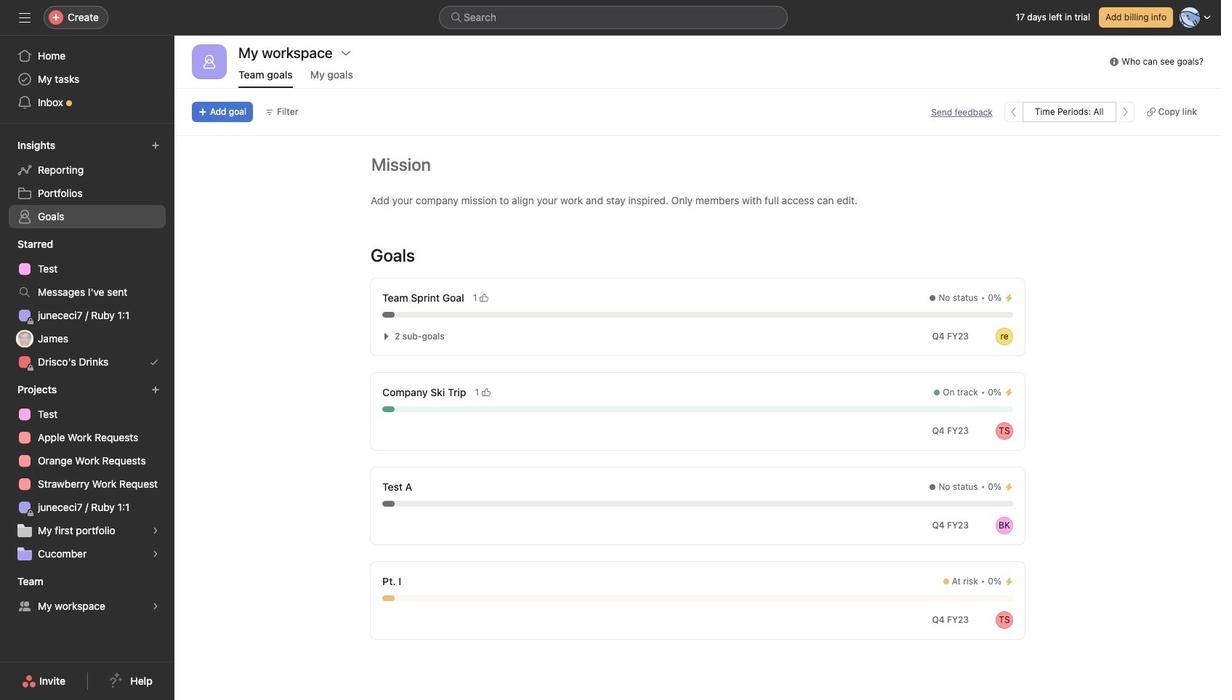Task type: vqa. For each thing, say whether or not it's contained in the screenshot.
Clear due date IMAGE
no



Task type: describe. For each thing, give the bounding box(es) containing it.
1 toggle owner popover image from the top
[[996, 328, 1014, 345]]

2 toggle owner popover image from the top
[[996, 423, 1014, 440]]

see details, my first portfolio image
[[151, 527, 160, 535]]

show options image
[[340, 47, 352, 59]]

see details, cucomber image
[[151, 550, 160, 559]]

global element
[[0, 36, 175, 123]]

new insights image
[[151, 141, 160, 150]]

teams element
[[0, 569, 175, 621]]

new project or portfolio image
[[151, 385, 160, 394]]



Task type: locate. For each thing, give the bounding box(es) containing it.
projects element
[[0, 377, 175, 569]]

toggle owner popover image
[[996, 328, 1014, 345], [996, 423, 1014, 440], [996, 517, 1014, 535]]

1 vertical spatial toggle owner popover image
[[996, 423, 1014, 440]]

insights element
[[0, 132, 175, 231]]

list box
[[439, 6, 788, 29]]

1 like. click to like this task image
[[482, 388, 491, 397]]

copy link image
[[1147, 108, 1156, 116]]

see details, my workspace image
[[151, 602, 160, 611]]

Mission title text field
[[362, 148, 435, 181]]

2 vertical spatial toggle owner popover image
[[996, 517, 1014, 535]]

1 like. click to like this task image
[[480, 294, 489, 303]]

3 toggle owner popover image from the top
[[996, 517, 1014, 535]]

starred element
[[0, 231, 175, 377]]

0 vertical spatial toggle owner popover image
[[996, 328, 1014, 345]]

hide sidebar image
[[19, 12, 31, 23]]

toggle owner popover image
[[996, 612, 1014, 629]]



